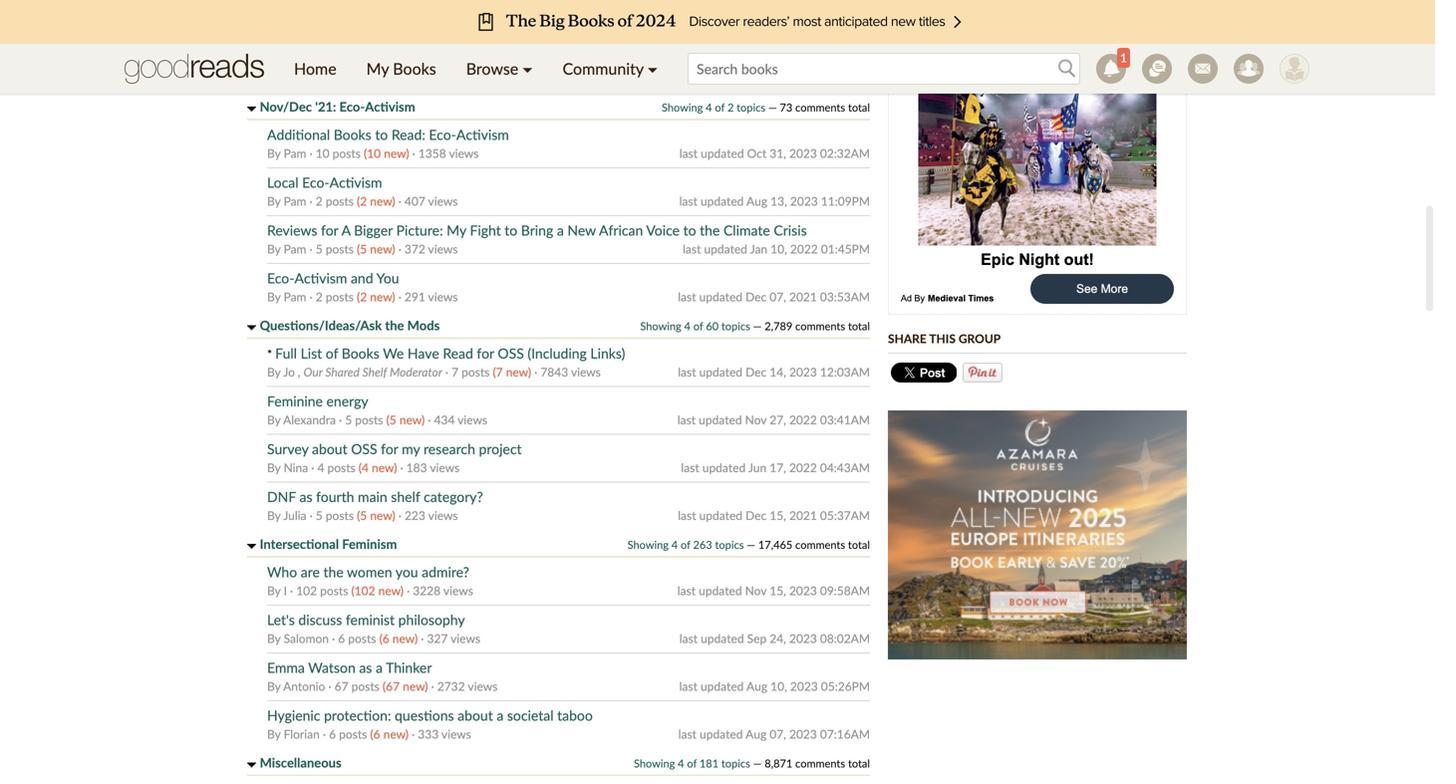 Task type: describe. For each thing, give the bounding box(es) containing it.
home
[[294, 59, 337, 78]]

views inside * full list of books we have read for oss (including links) by jo , our shared shelf moderator ·     7 posts (7 new) ·     7843 views
[[571, 365, 601, 379]]

last updated nov 15, 2023 09:58am
[[678, 584, 870, 598]]

by inside local eco-activism by pam ·     2 posts (2 new) ·     407 views
[[267, 194, 281, 208]]

eco- inside local eco-activism by pam ·     2 posts (2 new) ·     407 views
[[302, 174, 330, 191]]

— left 8,871
[[753, 757, 762, 771]]

nov for feminine energy
[[745, 413, 767, 427]]

inbox image
[[1188, 54, 1218, 84]]

for inside reviews for a bigger picture: my fight to bring a new african voice to the climate crisis by pam ·     5 posts (5 new) ·     372 views
[[321, 222, 338, 239]]

(5 new) link for scene
[[357, 71, 395, 85]]

and
[[351, 270, 373, 287]]

browse ▾
[[466, 59, 533, 78]]

04:06pm
[[821, 71, 870, 85]]

jo
[[283, 365, 295, 379]]

(4 new) link
[[359, 461, 397, 475]]

by inside emma watson as a thinker by antonio ·     67 posts (67 new) ·     2732 views
[[267, 679, 281, 694]]

17,465
[[758, 538, 793, 552]]

· left 407
[[398, 194, 402, 208]]

updated for let's discuss feminist philosophy
[[701, 632, 744, 646]]

· up eco-activism and you link
[[310, 242, 313, 256]]

menu containing home
[[279, 44, 673, 94]]

nov/dec '21: eco-activism link
[[260, 99, 415, 115]]

topics right 181
[[722, 757, 751, 771]]

(6 inside let's discuss feminist philosophy by salomon ·     6 posts (6 new) ·     327 views
[[379, 632, 390, 646]]

views inside reviews for a bigger picture: my fight to bring a new african voice to the climate crisis by pam ·     5 posts (5 new) ·     372 views
[[428, 242, 458, 256]]

pam inside reviews for a bigger picture: my fight to bring a new african voice to the climate crisis by pam ·     5 posts (5 new) ·     372 views
[[284, 242, 306, 256]]

· left 892
[[398, 71, 402, 85]]

2021 for survey about oss for my research project
[[790, 508, 817, 523]]

4 left 181
[[678, 757, 684, 771]]

oss inside * full list of books we have read for oss (including links) by jo , our shared shelf moderator ·     7 posts (7 new) ·     7843 views
[[498, 345, 524, 362]]

updated for additional books to read: eco-activism
[[701, 146, 744, 161]]

of inside * full list of books we have read for oss (including links) by jo , our shared shelf moderator ·     7 posts (7 new) ·     7843 views
[[326, 345, 338, 362]]

10, for the
[[771, 242, 787, 256]]

salomon
[[284, 632, 329, 646]]

6 inside hygienic protection: questions about a societal taboo by florian ·     6 posts (6 new) ·     333 views
[[329, 727, 336, 742]]

12:03am
[[820, 365, 870, 379]]

5 inside feminine energy by alexandra ·     5 posts (5 new) ·     434 views
[[345, 413, 352, 427]]

dec for reviews for a bigger picture: my fight to bring a new african voice to the climate crisis
[[746, 290, 767, 304]]

updated for dnf as fourth main shelf category?
[[699, 508, 743, 523]]

of for 263
[[681, 538, 691, 552]]

5 inside reviews for a bigger picture: my fight to bring a new african voice to the climate crisis by pam ·     5 posts (5 new) ·     372 views
[[316, 242, 323, 256]]

pam inside additional books to read: eco-activism by pam ·     10 posts (10 new) ·     1358 views
[[284, 146, 306, 161]]

· down energy
[[339, 413, 342, 427]]

+ image for feminine
[[247, 325, 256, 330]]

topics for survey about oss for my research project
[[722, 320, 751, 333]]

· right nina
[[311, 461, 314, 475]]

(5 inside favorite quote / scene by pam ·     5 posts (5 new) ·     892 views
[[357, 71, 367, 85]]

1 advertisement element from the top
[[888, 66, 1187, 315]]

(5 inside feminine energy by alexandra ·     5 posts (5 new) ·     434 views
[[386, 413, 397, 427]]

updated for who are the women you admire?
[[699, 584, 742, 598]]

scene
[[373, 51, 409, 68]]

you
[[376, 270, 399, 287]]

salomon link
[[284, 632, 329, 646]]

updated down 60
[[699, 365, 743, 379]]

(4
[[359, 461, 369, 475]]

· right julia
[[310, 508, 313, 523]]

books for my
[[393, 59, 436, 78]]

2 inside the eco-activism and you by pam ·     2 posts (2 new) ·     291 views
[[316, 290, 323, 304]]

energy
[[327, 393, 368, 410]]

emma watson as a thinker link
[[267, 659, 432, 676]]

topics for emma watson as a thinker
[[715, 538, 744, 552]]

local
[[267, 174, 299, 191]]

updated for eco-activism and you
[[699, 290, 743, 304]]

07:16am
[[820, 727, 870, 742]]

nov/dec
[[260, 99, 312, 115]]

community
[[563, 59, 644, 78]]

local eco-activism by pam ·     2 posts (2 new) ·     407 views
[[267, 174, 458, 208]]

books inside * full list of books we have read for oss (including links) by jo , our shared shelf moderator ·     7 posts (7 new) ·     7843 views
[[342, 345, 380, 362]]

· down local eco-activism link
[[310, 194, 313, 208]]

· left 223
[[399, 508, 402, 523]]

miscellaneous
[[260, 755, 342, 771]]

oss inside survey about oss for my research project by nina ·     4 posts (4 new) ·     183 views
[[351, 441, 377, 458]]

(5 new) link for bigger
[[357, 242, 395, 256]]

posts inside local eco-activism by pam ·     2 posts (2 new) ·     407 views
[[326, 194, 354, 208]]

our
[[304, 365, 323, 379]]

by inside feminine energy by alexandra ·     5 posts (5 new) ·     434 views
[[267, 413, 281, 427]]

last updated aug 10, 2023 05:26pm
[[679, 679, 870, 694]]

julia
[[283, 508, 307, 523]]

new) inside let's discuss feminist philosophy by salomon ·     6 posts (6 new) ·     327 views
[[393, 632, 418, 646]]

new) inside the eco-activism and you by pam ·     2 posts (2 new) ·     291 views
[[370, 290, 395, 304]]

showing 4 of 263 topics link
[[628, 538, 744, 552]]

(102
[[351, 584, 375, 598]]

pam link for additional
[[284, 146, 306, 161]]

by inside let's discuss feminist philosophy by salomon ·     6 posts (6 new) ·     327 views
[[267, 632, 281, 646]]

girl,
[[368, 3, 393, 20]]

· left "10"
[[310, 146, 313, 161]]

your
[[267, 3, 295, 20]]

miscellaneous link
[[260, 755, 342, 771]]

· right i
[[290, 584, 293, 598]]

quote
[[320, 51, 359, 68]]

03:41am
[[820, 413, 870, 427]]

showing left 181
[[634, 757, 675, 771]]

updated for your reviews of girl, woman, other
[[699, 23, 743, 37]]

this
[[929, 331, 956, 346]]

last for dnf as fourth main shelf category?
[[678, 508, 696, 523]]

additional
[[267, 126, 330, 143]]

activism inside additional books to read: eco-activism by pam ·     10 posts (10 new) ·     1358 views
[[456, 126, 509, 143]]

(67 new) link
[[383, 679, 428, 694]]

4 inside survey about oss for my research project by nina ·     4 posts (4 new) ·     183 views
[[317, 461, 324, 475]]

new) inside feminine energy by alexandra ·     5 posts (5 new) ·     434 views
[[400, 413, 425, 427]]

8,871
[[765, 757, 793, 771]]

pam link for eco-
[[284, 290, 306, 304]]

fourth
[[316, 488, 354, 505]]

posts inside * full list of books we have read for oss (including links) by jo , our shared shelf moderator ·     7 posts (7 new) ·     7843 views
[[462, 365, 490, 379]]

7843
[[541, 365, 568, 379]]

by inside hygienic protection: questions about a societal taboo by florian ·     6 posts (6 new) ·     333 views
[[267, 727, 281, 742]]

views inside let's discuss feminist philosophy by salomon ·     6 posts (6 new) ·     327 views
[[451, 632, 481, 646]]

mar for favorite quote / scene
[[747, 71, 768, 85]]

2023 for your reviews of girl, woman, other
[[790, 23, 817, 37]]

bob builder image
[[1280, 54, 1310, 84]]

· left 183
[[400, 461, 403, 475]]

reviews for a bigger picture: my fight to bring a new african voice to the climate crisis by pam ·     5 posts (5 new) ·     372 views
[[267, 222, 807, 256]]

· left 2732 on the left bottom of the page
[[431, 679, 434, 694]]

· left '372'
[[398, 242, 402, 256]]

by inside survey about oss for my research project by nina ·     4 posts (4 new) ·     183 views
[[267, 461, 281, 475]]

a inside emma watson as a thinker by antonio ·     67 posts (67 new) ·     2732 views
[[376, 659, 383, 676]]

vern francis image
[[888, 0, 938, 26]]

,
[[298, 365, 301, 379]]

eco- inside additional books to read: eco-activism by pam ·     10 posts (10 new) ·     1358 views
[[429, 126, 456, 143]]

eco- right '21:
[[339, 99, 365, 115]]

· right florian link
[[323, 727, 326, 742]]

activism up additional books to read: eco-activism "link"
[[365, 99, 415, 115]]

let's discuss feminist philosophy by salomon ·     6 posts (6 new) ·     327 views
[[267, 612, 481, 646]]

reviews inside your reviews of girl, woman, other ·     1869 views
[[298, 3, 349, 20]]

showing for survey about oss for my research project
[[640, 320, 682, 333]]

full
[[275, 345, 297, 362]]

views inside feminine energy by alexandra ·     5 posts (5 new) ·     434 views
[[458, 413, 488, 427]]

263
[[693, 538, 712, 552]]

new) inside dnf as fourth main shelf category? by julia ·     5 posts (5 new) ·     223 views
[[370, 508, 395, 523]]

· left 327
[[421, 632, 424, 646]]

last for feminine energy
[[678, 413, 696, 427]]

women
[[347, 564, 392, 581]]

4 comments from the top
[[796, 757, 845, 771]]

pam inside local eco-activism by pam ·     2 posts (2 new) ·     407 views
[[284, 194, 306, 208]]

my inside menu
[[367, 59, 389, 78]]

407
[[405, 194, 425, 208]]

feminism
[[342, 536, 397, 552]]

4 for emma watson as a thinker
[[672, 538, 678, 552]]

posts inside feminine energy by alexandra ·     5 posts (5 new) ·     434 views
[[355, 413, 383, 427]]

posts inside hygienic protection: questions about a societal taboo by florian ·     6 posts (6 new) ·     333 views
[[339, 727, 367, 742]]

full list of books we have read for oss (including links) link
[[275, 345, 625, 362]]

favorite quote / scene link
[[267, 51, 409, 68]]

1
[[1121, 50, 1127, 65]]

of for 2
[[715, 101, 725, 114]]

a inside hygienic protection: questions about a societal taboo by florian ·     6 posts (6 new) ·     333 views
[[497, 707, 504, 724]]

· left 7
[[446, 365, 449, 379]]

showing for emma watson as a thinker
[[628, 538, 669, 552]]

sep
[[747, 632, 767, 646]]

· down favorite
[[310, 71, 313, 85]]

crisis
[[774, 222, 807, 239]]

have
[[408, 345, 439, 362]]

3228
[[413, 584, 441, 598]]

updated for emma watson as a thinker
[[701, 679, 744, 694]]

views inside additional books to read: eco-activism by pam ·     10 posts (10 new) ·     1358 views
[[449, 146, 479, 161]]

posts inside the eco-activism and you by pam ·     2 posts (2 new) ·     291 views
[[326, 290, 354, 304]]

my books
[[367, 59, 436, 78]]

2022 right 27,
[[790, 413, 817, 427]]

views inside emma watson as a thinker by antonio ·     67 posts (67 new) ·     2732 views
[[468, 679, 498, 694]]

views inside the eco-activism and you by pam ·     2 posts (2 new) ·     291 views
[[428, 290, 458, 304]]

5 inside dnf as fourth main shelf category? by julia ·     5 posts (5 new) ·     223 views
[[316, 508, 323, 523]]

(5 inside dnf as fourth main shelf category? by julia ·     5 posts (5 new) ·     223 views
[[357, 508, 367, 523]]

shelf
[[363, 365, 387, 379]]

(5 new) link for alexandra
[[386, 413, 425, 427]]

· left '1358'
[[412, 146, 415, 161]]

181
[[700, 757, 719, 771]]

by inside reviews for a bigger picture: my fight to bring a new african voice to the climate crisis by pam ·     5 posts (5 new) ·     372 views
[[267, 242, 281, 256]]

6 inside let's discuss feminist philosophy by salomon ·     6 posts (6 new) ·     327 views
[[338, 632, 345, 646]]

the inside who are the women you admire? by i ·     102 posts (102 new) ·     3228 views
[[323, 564, 344, 581]]

picture:
[[396, 222, 443, 239]]

activism inside the eco-activism and you by pam ·     2 posts (2 new) ·     291 views
[[295, 270, 347, 287]]

nov/dec '21: eco-activism
[[260, 99, 415, 115]]

other
[[451, 3, 488, 20]]

who
[[267, 564, 297, 581]]

· down discuss
[[332, 632, 335, 646]]

voice
[[646, 222, 680, 239]]

Search books text field
[[688, 53, 1081, 85]]

updated for survey about oss for my research project
[[703, 461, 746, 475]]

discuss
[[298, 612, 342, 629]]

nina
[[284, 461, 308, 475]]

0 vertical spatial 2
[[728, 101, 734, 114]]

views inside hygienic protection: questions about a societal taboo by florian ·     6 posts (6 new) ·     333 views
[[442, 727, 471, 742]]

views inside survey about oss for my research project by nina ·     4 posts (4 new) ·     183 views
[[430, 461, 460, 475]]

15, for dnf as fourth main shelf category?
[[770, 508, 786, 523]]

2023 right 14,
[[790, 365, 817, 379]]

27,
[[770, 413, 786, 427]]

posts inside favorite quote / scene by pam ·     5 posts (5 new) ·     892 views
[[326, 71, 354, 85]]

views inside who are the women you admire? by i ·     102 posts (102 new) ·     3228 views
[[443, 584, 473, 598]]

dnf as fourth main shelf category? link
[[267, 488, 483, 505]]

327
[[427, 632, 448, 646]]

to inside additional books to read: eco-activism by pam ·     10 posts (10 new) ·     1358 views
[[375, 126, 388, 143]]

total for reviews for a bigger picture: my fight to bring a new african voice to the climate crisis
[[848, 101, 870, 114]]

oct
[[747, 146, 767, 161]]

are
[[301, 564, 320, 581]]

aug for local eco-activism
[[747, 194, 768, 208]]

last updated dec 14, 2023 12:03am
[[678, 365, 870, 379]]

10, for views
[[771, 679, 787, 694]]

67
[[335, 679, 348, 694]]

comments for emma watson as a thinker
[[796, 538, 845, 552]]

· left "3228"
[[407, 584, 410, 598]]

2,789
[[765, 320, 793, 333]]

▾ for browse ▾
[[523, 59, 533, 78]]

new) inside favorite quote / scene by pam ·     5 posts (5 new) ·     892 views
[[370, 71, 395, 85]]

/
[[363, 51, 369, 68]]

— for survey about oss for my research project
[[753, 320, 762, 333]]

2022 for views
[[790, 71, 818, 85]]

434
[[434, 413, 455, 427]]

hygienic protection: questions about a societal taboo by florian ·     6 posts (6 new) ·     333 views
[[267, 707, 593, 742]]

emma watson as a thinker by antonio ·     67 posts (67 new) ·     2732 views
[[267, 659, 498, 694]]

new) inside additional books to read: eco-activism by pam ·     10 posts (10 new) ·     1358 views
[[384, 146, 409, 161]]

+ image
[[247, 544, 256, 549]]

by inside dnf as fourth main shelf category? by julia ·     5 posts (5 new) ·     223 views
[[267, 508, 281, 523]]

favorite quote / scene by pam ·     5 posts (5 new) ·     892 views
[[267, 51, 458, 85]]

291
[[405, 290, 425, 304]]

as inside dnf as fourth main shelf category? by julia ·     5 posts (5 new) ·     223 views
[[300, 488, 313, 505]]

hygienic
[[267, 707, 320, 724]]

shelf
[[391, 488, 420, 505]]

comments for reviews for a bigger picture: my fight to bring a new african voice to the climate crisis
[[796, 101, 845, 114]]

(6 new) link for feminist
[[379, 632, 418, 646]]

· left '333'
[[412, 727, 415, 742]]



Task type: locate. For each thing, give the bounding box(es) containing it.
2 vertical spatial 2
[[316, 290, 323, 304]]

1 comments from the top
[[796, 101, 845, 114]]

0 vertical spatial nov
[[745, 413, 767, 427]]

showing 4 of 60 topics — 2,789 comments total
[[640, 320, 870, 333]]

for left the my
[[381, 441, 398, 458]]

2023 for local eco-activism
[[790, 194, 818, 208]]

* full list of books we have read for oss (including links) by jo , our shared shelf moderator ·     7 posts (7 new) ·     7843 views
[[267, 345, 625, 379]]

posts down a
[[326, 242, 354, 256]]

nov
[[745, 413, 767, 427], [745, 584, 767, 598]]

(7
[[493, 365, 503, 379]]

1 vertical spatial a
[[376, 659, 383, 676]]

2 pam from the top
[[284, 146, 306, 161]]

updated up "last updated mar 22, 2022 04:06pm"
[[699, 23, 743, 37]]

alexandra link
[[283, 413, 336, 427]]

books up shelf
[[342, 345, 380, 362]]

5 down favorite quote / scene link at left top
[[316, 71, 323, 85]]

who are the women you admire? link
[[267, 564, 469, 581]]

additional books to read: eco-activism link
[[267, 126, 509, 143]]

5 inside favorite quote / scene by pam ·     5 posts (5 new) ·     892 views
[[316, 71, 323, 85]]

*
[[267, 347, 272, 361]]

new) inside reviews for a bigger picture: my fight to bring a new african voice to the climate crisis by pam ·     5 posts (5 new) ·     372 views
[[370, 242, 395, 256]]

372
[[405, 242, 425, 256]]

pam link
[[284, 71, 306, 85], [284, 146, 306, 161], [284, 194, 306, 208], [284, 242, 306, 256], [284, 290, 306, 304]]

1 horizontal spatial the
[[385, 318, 404, 333]]

last for eco-activism and you
[[678, 290, 696, 304]]

14,
[[770, 365, 786, 379]]

0 vertical spatial advertisement element
[[888, 66, 1187, 315]]

showing 4 of 263 topics — 17,465 comments total
[[628, 538, 870, 552]]

(6 inside hygienic protection: questions about a societal taboo by florian ·     6 posts (6 new) ·     333 views
[[370, 727, 380, 742]]

updated down the climate
[[704, 242, 748, 256]]

pam link down favorite
[[284, 71, 306, 85]]

0 vertical spatial aug
[[747, 194, 768, 208]]

4 by from the top
[[267, 242, 281, 256]]

15, for who are the women you admire?
[[770, 584, 786, 598]]

views inside local eco-activism by pam ·     2 posts (2 new) ·     407 views
[[428, 194, 458, 208]]

1 07, from the top
[[770, 23, 786, 37]]

new) inside emma watson as a thinker by antonio ·     67 posts (67 new) ·     2732 views
[[403, 679, 428, 694]]

(2 new) link for and
[[357, 290, 395, 304]]

1 vertical spatial (2 new) link
[[357, 290, 395, 304]]

aug for hygienic protection: questions about a societal taboo
[[746, 727, 767, 742]]

(6
[[379, 632, 390, 646], [370, 727, 380, 742]]

showing 4 of 181 topics link
[[634, 757, 751, 771]]

2 pam link from the top
[[284, 146, 306, 161]]

new) inside hygienic protection: questions about a societal taboo by florian ·     6 posts (6 new) ·     333 views
[[383, 727, 409, 742]]

2 horizontal spatial the
[[700, 222, 720, 239]]

4 left 60
[[684, 320, 691, 333]]

views right 892
[[428, 71, 458, 85]]

2 vertical spatial + image
[[247, 763, 256, 768]]

posts inside reviews for a bigger picture: my fight to bring a new african voice to the climate crisis by pam ·     5 posts (5 new) ·     372 views
[[326, 242, 354, 256]]

by inside the eco-activism and you by pam ·     2 posts (2 new) ·     291 views
[[267, 290, 281, 304]]

1 vertical spatial (6 new) link
[[370, 727, 409, 742]]

activism left and
[[295, 270, 347, 287]]

9 by from the top
[[267, 508, 281, 523]]

total for survey about oss for my research project
[[848, 320, 870, 333]]

· left 434
[[428, 413, 431, 427]]

pam link for local
[[284, 194, 306, 208]]

03:53am
[[820, 290, 870, 304]]

updated up 263
[[699, 508, 743, 523]]

(5 inside reviews for a bigger picture: my fight to bring a new african voice to the climate crisis by pam ·     5 posts (5 new) ·     372 views
[[357, 242, 367, 256]]

1 vertical spatial (6
[[370, 727, 380, 742]]

dec left 14,
[[746, 365, 767, 379]]

0 horizontal spatial a
[[376, 659, 383, 676]]

22,
[[771, 71, 787, 85]]

+ image
[[247, 107, 256, 112], [247, 325, 256, 330], [247, 763, 256, 768]]

3 dec from the top
[[746, 508, 767, 523]]

· left 67
[[328, 679, 332, 694]]

2 inside local eco-activism by pam ·     2 posts (2 new) ·     407 views
[[316, 194, 323, 208]]

last for emma watson as a thinker
[[679, 679, 698, 694]]

(6 down protection:
[[370, 727, 380, 742]]

a
[[557, 222, 564, 239], [376, 659, 383, 676], [497, 707, 504, 724]]

dnf
[[267, 488, 296, 505]]

0 vertical spatial a
[[557, 222, 564, 239]]

1 horizontal spatial 6
[[338, 632, 345, 646]]

survey about oss for my research project by nina ·     4 posts (4 new) ·     183 views
[[267, 441, 522, 475]]

of left 181
[[687, 757, 697, 771]]

4 pam link from the top
[[284, 242, 306, 256]]

1 vertical spatial about
[[458, 707, 493, 724]]

additional books to read: eco-activism by pam ·     10 posts (10 new) ·     1358 views
[[267, 126, 509, 161]]

nov for who are the women you admire?
[[745, 584, 767, 598]]

of
[[352, 3, 365, 20], [715, 101, 725, 114], [694, 320, 703, 333], [326, 345, 338, 362], [681, 538, 691, 552], [687, 757, 697, 771]]

watson
[[308, 659, 356, 676]]

· down eco-activism and you link
[[310, 290, 313, 304]]

oss up (7 new) 'link'
[[498, 345, 524, 362]]

updated up showing 4 of 2 topics link
[[700, 71, 744, 85]]

2 horizontal spatial to
[[683, 222, 696, 239]]

posts down protection:
[[339, 727, 367, 742]]

2 + image from the top
[[247, 325, 256, 330]]

by down local
[[267, 194, 281, 208]]

0 horizontal spatial the
[[323, 564, 344, 581]]

hygienic protection: questions about a societal taboo link
[[267, 707, 593, 724]]

13 by from the top
[[267, 727, 281, 742]]

2 vertical spatial 07,
[[770, 727, 786, 742]]

nov down showing 4 of 263 topics — 17,465 comments total
[[745, 584, 767, 598]]

'21:
[[315, 99, 336, 115]]

views right 434
[[458, 413, 488, 427]]

2 comments from the top
[[796, 320, 845, 333]]

posts down let's discuss feminist philosophy link
[[348, 632, 376, 646]]

read:
[[392, 126, 426, 143]]

1 15, from the top
[[770, 508, 786, 523]]

2022 for new)
[[790, 461, 817, 475]]

last
[[678, 23, 696, 37], [679, 71, 697, 85], [680, 146, 698, 161], [679, 194, 698, 208], [683, 242, 701, 256], [678, 290, 696, 304], [678, 365, 696, 379], [678, 413, 696, 427], [681, 461, 700, 475], [678, 508, 696, 523], [678, 584, 696, 598], [680, 632, 698, 646], [679, 679, 698, 694], [679, 727, 697, 742]]

0 vertical spatial about
[[312, 441, 348, 458]]

last for favorite quote / scene
[[679, 71, 697, 85]]

notifications element
[[1097, 48, 1130, 84]]

— for reviews for a bigger picture: my fight to bring a new african voice to the climate crisis
[[769, 101, 777, 114]]

posts inside who are the women you admire? by i ·     102 posts (102 new) ·     3228 views
[[320, 584, 348, 598]]

3 comments from the top
[[796, 538, 845, 552]]

oss up (4
[[351, 441, 377, 458]]

new
[[568, 222, 596, 239]]

0 vertical spatial as
[[300, 488, 313, 505]]

posts right 67
[[352, 679, 380, 694]]

07, for activism
[[770, 290, 786, 304]]

2 15, from the top
[[770, 584, 786, 598]]

07, for admire?
[[770, 727, 786, 742]]

0 vertical spatial books
[[393, 59, 436, 78]]

1 + image from the top
[[247, 107, 256, 112]]

2021 for reviews for a bigger picture: my fight to bring a new african voice to the climate crisis
[[790, 290, 817, 304]]

2 total from the top
[[848, 320, 870, 333]]

2 vertical spatial a
[[497, 707, 504, 724]]

pin it button image
[[963, 363, 1003, 383]]

mods
[[407, 318, 440, 333]]

updated for hygienic protection: questions about a societal taboo
[[700, 727, 743, 742]]

5 pam from the top
[[284, 290, 306, 304]]

2 advertisement element from the top
[[888, 411, 1187, 660]]

1 horizontal spatial as
[[359, 659, 372, 676]]

1 vertical spatial books
[[334, 126, 372, 143]]

1 pam link from the top
[[284, 71, 306, 85]]

new) inside * full list of books we have read for oss (including links) by jo , our shared shelf moderator ·     7 posts (7 new) ·     7843 views
[[506, 365, 531, 379]]

0 horizontal spatial for
[[321, 222, 338, 239]]

last updated jan 10, 2022 01:45pm
[[683, 242, 870, 256]]

1 (2 new) link from the top
[[357, 194, 395, 208]]

— for emma watson as a thinker
[[747, 538, 756, 552]]

updated for local eco-activism
[[701, 194, 744, 208]]

1 (2 from the top
[[357, 194, 367, 208]]

0 horizontal spatial about
[[312, 441, 348, 458]]

0 vertical spatial + image
[[247, 107, 256, 112]]

updated left oct
[[701, 146, 744, 161]]

(5 new) link down / at top left
[[357, 71, 395, 85]]

0 vertical spatial 10,
[[771, 242, 787, 256]]

1 horizontal spatial for
[[381, 441, 398, 458]]

2 vertical spatial for
[[381, 441, 398, 458]]

1 vertical spatial dec
[[746, 365, 767, 379]]

(2 new) link down you
[[357, 290, 395, 304]]

total down 07:16am in the right bottom of the page
[[848, 757, 870, 771]]

12 by from the top
[[267, 679, 281, 694]]

1 horizontal spatial my
[[447, 222, 466, 239]]

3 by from the top
[[267, 194, 281, 208]]

total for emma watson as a thinker
[[848, 538, 870, 552]]

topics right 263
[[715, 538, 744, 552]]

0 vertical spatial for
[[321, 222, 338, 239]]

of for 60
[[694, 320, 703, 333]]

views right 2732 on the left bottom of the page
[[468, 679, 498, 694]]

posts
[[326, 71, 354, 85], [333, 146, 361, 161], [326, 194, 354, 208], [326, 242, 354, 256], [326, 290, 354, 304], [462, 365, 490, 379], [355, 413, 383, 427], [327, 461, 356, 475], [326, 508, 354, 523], [320, 584, 348, 598], [348, 632, 376, 646], [352, 679, 380, 694], [339, 727, 367, 742]]

by up eco-activism and you link
[[267, 242, 281, 256]]

to right voice
[[683, 222, 696, 239]]

1 vertical spatial for
[[477, 345, 494, 362]]

a left new
[[557, 222, 564, 239]]

questions/ideas/ask the mods link
[[260, 318, 440, 333]]

7
[[452, 365, 459, 379]]

1 dec from the top
[[746, 290, 767, 304]]

2 vertical spatial aug
[[746, 727, 767, 742]]

by inside who are the women you admire? by i ·     102 posts (102 new) ·     3228 views
[[267, 584, 281, 598]]

0 vertical spatial 6
[[338, 632, 345, 646]]

my group discussions image
[[1142, 54, 1172, 84]]

views inside dnf as fourth main shelf category? by julia ·     5 posts (5 new) ·     223 views
[[428, 508, 458, 523]]

showing 4 of 181 topics — 8,871 comments total
[[634, 757, 870, 771]]

5 up eco-activism and you link
[[316, 242, 323, 256]]

2 dec from the top
[[746, 365, 767, 379]]

menu
[[279, 44, 673, 94]]

7 by from the top
[[267, 413, 281, 427]]

3 + image from the top
[[247, 763, 256, 768]]

· left 291 on the top
[[398, 290, 402, 304]]

3 07, from the top
[[770, 727, 786, 742]]

total down 03:53am
[[848, 320, 870, 333]]

last for your reviews of girl, woman, other
[[678, 23, 696, 37]]

updated for feminine energy
[[699, 413, 742, 427]]

— left the 17,465
[[747, 538, 756, 552]]

your reviews of girl, woman, other ·     1869 views
[[267, 3, 488, 37]]

1 vertical spatial 6
[[329, 727, 336, 742]]

by left i
[[267, 584, 281, 598]]

shared
[[325, 365, 360, 379]]

6 down discuss
[[338, 632, 345, 646]]

posts left (4
[[327, 461, 356, 475]]

comments down 03:53am
[[796, 320, 845, 333]]

new) inside local eco-activism by pam ·     2 posts (2 new) ·     407 views
[[370, 194, 395, 208]]

updated up 181
[[700, 727, 743, 742]]

1358
[[419, 146, 446, 161]]

moderator
[[390, 365, 442, 379]]

for up (7
[[477, 345, 494, 362]]

1 horizontal spatial a
[[497, 707, 504, 724]]

posts down quote
[[326, 71, 354, 85]]

1 nov from the top
[[745, 413, 767, 427]]

we
[[383, 345, 404, 362]]

▾ for community ▾
[[648, 59, 658, 78]]

posts inside survey about oss for my research project by nina ·     4 posts (4 new) ·     183 views
[[327, 461, 356, 475]]

0 vertical spatial 15,
[[770, 508, 786, 523]]

eco- up the questions/ideas/ask
[[267, 270, 295, 287]]

2 nov from the top
[[745, 584, 767, 598]]

01:45pm
[[821, 242, 870, 256]]

as
[[300, 488, 313, 505], [359, 659, 372, 676]]

pam link for reviews
[[284, 242, 306, 256]]

(2 inside the eco-activism and you by pam ·     2 posts (2 new) ·     291 views
[[357, 290, 367, 304]]

the right the are
[[323, 564, 344, 581]]

15,
[[770, 508, 786, 523], [770, 584, 786, 598]]

(2 new) link up bigger
[[357, 194, 395, 208]]

3 total from the top
[[848, 538, 870, 552]]

(67
[[383, 679, 400, 694]]

1 vertical spatial 2
[[316, 194, 323, 208]]

2023 left 05:26pm
[[790, 679, 818, 694]]

(5 new) link for main
[[357, 508, 395, 523]]

1 total from the top
[[848, 101, 870, 114]]

4 for reviews for a bigger picture: my fight to bring a new african voice to the climate crisis
[[706, 101, 712, 114]]

4 pam from the top
[[284, 242, 306, 256]]

books for additional
[[334, 126, 372, 143]]

(2 inside local eco-activism by pam ·     2 posts (2 new) ·     407 views
[[357, 194, 367, 208]]

0 horizontal spatial as
[[300, 488, 313, 505]]

julia link
[[283, 508, 307, 523]]

of down "last updated mar 22, 2022 04:06pm"
[[715, 101, 725, 114]]

1 2021 from the top
[[790, 290, 817, 304]]

1 pam from the top
[[284, 71, 306, 85]]

updated left jun
[[703, 461, 746, 475]]

1 vertical spatial reviews
[[267, 222, 317, 239]]

2 horizontal spatial for
[[477, 345, 494, 362]]

· left the 7843
[[534, 365, 538, 379]]

1 by from the top
[[267, 71, 281, 85]]

1 vertical spatial oss
[[351, 441, 377, 458]]

223
[[405, 508, 426, 523]]

updated for favorite quote / scene
[[700, 71, 744, 85]]

of right list
[[326, 345, 338, 362]]

by inside additional books to read: eco-activism by pam ·     10 posts (10 new) ·     1358 views
[[267, 146, 281, 161]]

by down the hygienic
[[267, 727, 281, 742]]

3 pam from the top
[[284, 194, 306, 208]]

by inside favorite quote / scene by pam ·     5 posts (5 new) ·     892 views
[[267, 71, 281, 85]]

2 down "last updated mar 22, 2022 04:06pm"
[[728, 101, 734, 114]]

by left nina
[[267, 461, 281, 475]]

07, up 8,871
[[770, 727, 786, 742]]

0 vertical spatial the
[[700, 222, 720, 239]]

2023 for emma watson as a thinker
[[790, 679, 818, 694]]

05:26pm
[[821, 679, 870, 694]]

1 vertical spatial mar
[[747, 71, 768, 85]]

topics for reviews for a bigger picture: my fight to bring a new african voice to the climate crisis
[[737, 101, 766, 114]]

posts inside additional books to read: eco-activism by pam ·     10 posts (10 new) ·     1358 views
[[333, 146, 361, 161]]

woman,
[[397, 3, 448, 20]]

(5 new) link up the my
[[386, 413, 425, 427]]

11 by from the top
[[267, 632, 281, 646]]

1 horizontal spatial oss
[[498, 345, 524, 362]]

6 by from the top
[[267, 365, 281, 379]]

oss
[[498, 345, 524, 362], [351, 441, 377, 458]]

0 vertical spatial my
[[367, 59, 389, 78]]

1 horizontal spatial ▾
[[648, 59, 658, 78]]

1 vertical spatial my
[[447, 222, 466, 239]]

group
[[959, 331, 1001, 346]]

aug
[[747, 194, 768, 208], [747, 679, 768, 694], [746, 727, 767, 742]]

2 vertical spatial dec
[[746, 508, 767, 523]]

dec
[[746, 290, 767, 304], [746, 365, 767, 379], [746, 508, 767, 523]]

2 vertical spatial the
[[323, 564, 344, 581]]

10 by from the top
[[267, 584, 281, 598]]

(5 down main on the bottom of the page
[[357, 508, 367, 523]]

pam inside favorite quote / scene by pam ·     5 posts (5 new) ·     892 views
[[284, 71, 306, 85]]

reviews down local
[[267, 222, 317, 239]]

florian
[[284, 727, 320, 742]]

0 vertical spatial mar
[[746, 23, 767, 37]]

0 horizontal spatial to
[[375, 126, 388, 143]]

1 10, from the top
[[771, 242, 787, 256]]

bigger
[[354, 222, 393, 239]]

2022 for to
[[790, 242, 818, 256]]

survey about oss for my research project link
[[267, 441, 522, 458]]

showing for reviews for a bigger picture: my fight to bring a new african voice to the climate crisis
[[662, 101, 703, 114]]

about inside survey about oss for my research project by nina ·     4 posts (4 new) ·     183 views
[[312, 441, 348, 458]]

views down links)
[[571, 365, 601, 379]]

showing down "community ▾" popup button
[[662, 101, 703, 114]]

0 vertical spatial (6
[[379, 632, 390, 646]]

let's
[[267, 612, 295, 629]]

(6 new) link down protection:
[[370, 727, 409, 742]]

· inside your reviews of girl, woman, other ·     1869 views
[[412, 23, 415, 37]]

books inside additional books to read: eco-activism by pam ·     10 posts (10 new) ·     1358 views
[[334, 126, 372, 143]]

questions
[[395, 707, 454, 724]]

0 vertical spatial 2021
[[790, 290, 817, 304]]

(2 new) link for activism
[[357, 194, 395, 208]]

updated for reviews for a bigger picture: my fight to bring a new african voice to the climate crisis
[[704, 242, 748, 256]]

eco- inside the eco-activism and you by pam ·     2 posts (2 new) ·     291 views
[[267, 270, 295, 287]]

2023 right 13,
[[790, 194, 818, 208]]

2 (2 new) link from the top
[[357, 290, 395, 304]]

2023 for who are the women you admire?
[[790, 584, 817, 598]]

05:37am
[[820, 508, 870, 523]]

the inside reviews for a bigger picture: my fight to bring a new african voice to the climate crisis by pam ·     5 posts (5 new) ·     372 views
[[700, 222, 720, 239]]

friend requests image
[[1234, 54, 1264, 84]]

pam inside the eco-activism and you by pam ·     2 posts (2 new) ·     291 views
[[284, 290, 306, 304]]

a inside reviews for a bigger picture: my fight to bring a new african voice to the climate crisis by pam ·     5 posts (5 new) ·     372 views
[[557, 222, 564, 239]]

showing 4 of 2 topics — 73 comments total
[[662, 101, 870, 114]]

showing 4 of 60 topics link
[[640, 320, 751, 333]]

last for reviews for a bigger picture: my fight to bring a new african voice to the climate crisis
[[683, 242, 701, 256]]

mar for your reviews of girl, woman, other
[[746, 23, 767, 37]]

1 vertical spatial 2021
[[790, 508, 817, 523]]

3 pam link from the top
[[284, 194, 306, 208]]

5 by from the top
[[267, 290, 281, 304]]

reviews right 'your' in the left top of the page
[[298, 3, 349, 20]]

my inside reviews for a bigger picture: my fight to bring a new african voice to the climate crisis by pam ·     5 posts (5 new) ·     372 views
[[447, 222, 466, 239]]

last updated sep 24, 2023 08:02am
[[680, 632, 870, 646]]

about inside hygienic protection: questions about a societal taboo by florian ·     6 posts (6 new) ·     333 views
[[458, 707, 493, 724]]

community ▾ button
[[548, 44, 673, 94]]

2 horizontal spatial a
[[557, 222, 564, 239]]

0 horizontal spatial my
[[367, 59, 389, 78]]

last for hygienic protection: questions about a societal taboo
[[679, 727, 697, 742]]

dnf as fourth main shelf category? by julia ·     5 posts (5 new) ·     223 views
[[267, 488, 483, 523]]

activism
[[365, 99, 415, 115], [456, 126, 509, 143], [330, 174, 382, 191], [295, 270, 347, 287]]

of for girl,
[[352, 3, 365, 20]]

updated left sep on the right bottom of page
[[701, 632, 744, 646]]

Search for books to add to your shelves search field
[[688, 53, 1081, 85]]

6 right florian link
[[329, 727, 336, 742]]

2023 for additional books to read: eco-activism
[[790, 146, 817, 161]]

showing left 60
[[640, 320, 682, 333]]

views inside your reviews of girl, woman, other ·     1869 views
[[449, 23, 479, 37]]

1 vertical spatial 07,
[[770, 290, 786, 304]]

local eco-activism link
[[267, 174, 382, 191]]

about
[[312, 441, 348, 458], [458, 707, 493, 724]]

2023 right 31,
[[790, 146, 817, 161]]

1 vertical spatial as
[[359, 659, 372, 676]]

1869
[[419, 23, 446, 37]]

1 vertical spatial advertisement element
[[888, 411, 1187, 660]]

1 vertical spatial (2
[[357, 290, 367, 304]]

questions/ideas/ask the mods
[[260, 318, 440, 333]]

dec for survey about oss for my research project
[[746, 508, 767, 523]]

+ image for local
[[247, 107, 256, 112]]

2 vertical spatial books
[[342, 345, 380, 362]]

advertisement element
[[888, 66, 1187, 315], [888, 411, 1187, 660]]

2 by from the top
[[267, 146, 281, 161]]

0 vertical spatial dec
[[746, 290, 767, 304]]

climate
[[724, 222, 770, 239]]

1 vertical spatial nov
[[745, 584, 767, 598]]

posts inside emma watson as a thinker by antonio ·     67 posts (67 new) ·     2732 views
[[352, 679, 380, 694]]

0 vertical spatial (2
[[357, 194, 367, 208]]

last for let's discuss feminist philosophy
[[680, 632, 698, 646]]

1 vertical spatial + image
[[247, 325, 256, 330]]

1 horizontal spatial about
[[458, 707, 493, 724]]

▾ inside popup button
[[523, 59, 533, 78]]

comments right 73
[[796, 101, 845, 114]]

bring
[[521, 222, 554, 239]]

activism inside local eco-activism by pam ·     2 posts (2 new) ·     407 views
[[330, 174, 382, 191]]

views right 407
[[428, 194, 458, 208]]

last for survey about oss for my research project
[[681, 461, 700, 475]]

0 horizontal spatial oss
[[351, 441, 377, 458]]

2 (2 from the top
[[357, 290, 367, 304]]

(6 down feminist
[[379, 632, 390, 646]]

category?
[[424, 488, 483, 505]]

2 2021 from the top
[[790, 508, 817, 523]]

2 ▾ from the left
[[648, 59, 658, 78]]

comments for survey about oss for my research project
[[796, 320, 845, 333]]

last for additional books to read: eco-activism
[[680, 146, 698, 161]]

(6 new) link for questions
[[370, 727, 409, 742]]

by down favorite
[[267, 71, 281, 85]]

views inside favorite quote / scene by pam ·     5 posts (5 new) ·     892 views
[[428, 71, 458, 85]]

0 vertical spatial (6 new) link
[[379, 632, 418, 646]]

posts inside dnf as fourth main shelf category? by julia ·     5 posts (5 new) ·     223 views
[[326, 508, 354, 523]]

total
[[848, 101, 870, 114], [848, 320, 870, 333], [848, 538, 870, 552], [848, 757, 870, 771]]

last for local eco-activism
[[679, 194, 698, 208]]

new) inside who are the women you admire? by i ·     102 posts (102 new) ·     3228 views
[[378, 584, 404, 598]]

1 vertical spatial aug
[[747, 679, 768, 694]]

last updated aug 07, 2023 07:16am
[[679, 727, 870, 742]]

1 ▾ from the left
[[523, 59, 533, 78]]

posts inside let's discuss feminist philosophy by salomon ·     6 posts (6 new) ·     327 views
[[348, 632, 376, 646]]

new) inside survey about oss for my research project by nina ·     4 posts (4 new) ·     183 views
[[372, 461, 397, 475]]

4 for survey about oss for my research project
[[684, 320, 691, 333]]

2 10, from the top
[[771, 679, 787, 694]]

of for 181
[[687, 757, 697, 771]]

2022
[[790, 71, 818, 85], [790, 242, 818, 256], [790, 413, 817, 427], [790, 461, 817, 475]]

feminine energy link
[[267, 393, 368, 410]]

views right '1358'
[[449, 146, 479, 161]]

2023 for hygienic protection: questions about a societal taboo
[[790, 727, 817, 742]]

of inside your reviews of girl, woman, other ·     1869 views
[[352, 3, 365, 20]]

you
[[396, 564, 418, 581]]

by up the questions/ideas/ask
[[267, 290, 281, 304]]

5 pam link from the top
[[284, 290, 306, 304]]

pam link for favorite
[[284, 71, 306, 85]]

posts down local eco-activism link
[[326, 194, 354, 208]]

last for who are the women you admire?
[[678, 584, 696, 598]]

reviews inside reviews for a bigger picture: my fight to bring a new african voice to the climate crisis by pam ·     5 posts (5 new) ·     372 views
[[267, 222, 317, 239]]

1 vertical spatial 15,
[[770, 584, 786, 598]]

fight
[[470, 222, 501, 239]]

(2 down and
[[357, 290, 367, 304]]

0 horizontal spatial 6
[[329, 727, 336, 742]]

0 vertical spatial oss
[[498, 345, 524, 362]]

60
[[706, 320, 719, 333]]

showing left 263
[[628, 538, 669, 552]]

about down alexandra link
[[312, 441, 348, 458]]

1 horizontal spatial to
[[505, 222, 518, 239]]

(5 down bigger
[[357, 242, 367, 256]]

views
[[449, 23, 479, 37], [428, 71, 458, 85], [449, 146, 479, 161], [428, 194, 458, 208], [428, 242, 458, 256], [428, 290, 458, 304], [571, 365, 601, 379], [458, 413, 488, 427], [430, 461, 460, 475], [428, 508, 458, 523], [443, 584, 473, 598], [451, 632, 481, 646], [468, 679, 498, 694], [442, 727, 471, 742]]

2 07, from the top
[[770, 290, 786, 304]]

1 vertical spatial the
[[385, 318, 404, 333]]

as inside emma watson as a thinker by antonio ·     67 posts (67 new) ·     2732 views
[[359, 659, 372, 676]]

views right 291 on the top
[[428, 290, 458, 304]]

of left 263
[[681, 538, 691, 552]]

(5 new) link down bigger
[[357, 242, 395, 256]]

0 vertical spatial reviews
[[298, 3, 349, 20]]

for inside * full list of books we have read for oss (including links) by jo , our shared shelf moderator ·     7 posts (7 new) ·     7843 views
[[477, 345, 494, 362]]

0 vertical spatial 07,
[[770, 23, 786, 37]]

aug for emma watson as a thinker
[[747, 679, 768, 694]]

2023 left 01:36am
[[790, 23, 817, 37]]

the left the climate
[[700, 222, 720, 239]]

02:32am
[[820, 146, 870, 161]]

2023 for let's discuss feminist philosophy
[[790, 632, 817, 646]]

07, up 2,789
[[770, 290, 786, 304]]

13,
[[771, 194, 787, 208]]

0 horizontal spatial ▾
[[523, 59, 533, 78]]

updated left 27,
[[699, 413, 742, 427]]

1 vertical spatial 10,
[[771, 679, 787, 694]]

▾ inside popup button
[[648, 59, 658, 78]]

2021 up 2,789
[[790, 290, 817, 304]]

for inside survey about oss for my research project by nina ·     4 posts (4 new) ·     183 views
[[381, 441, 398, 458]]

0 vertical spatial (2 new) link
[[357, 194, 395, 208]]

8 by from the top
[[267, 461, 281, 475]]

by inside * full list of books we have read for oss (including links) by jo , our shared shelf moderator ·     7 posts (7 new) ·     7843 views
[[267, 365, 281, 379]]

intersectional
[[260, 536, 339, 552]]

4 total from the top
[[848, 757, 870, 771]]



Task type: vqa. For each thing, say whether or not it's contained in the screenshot.


